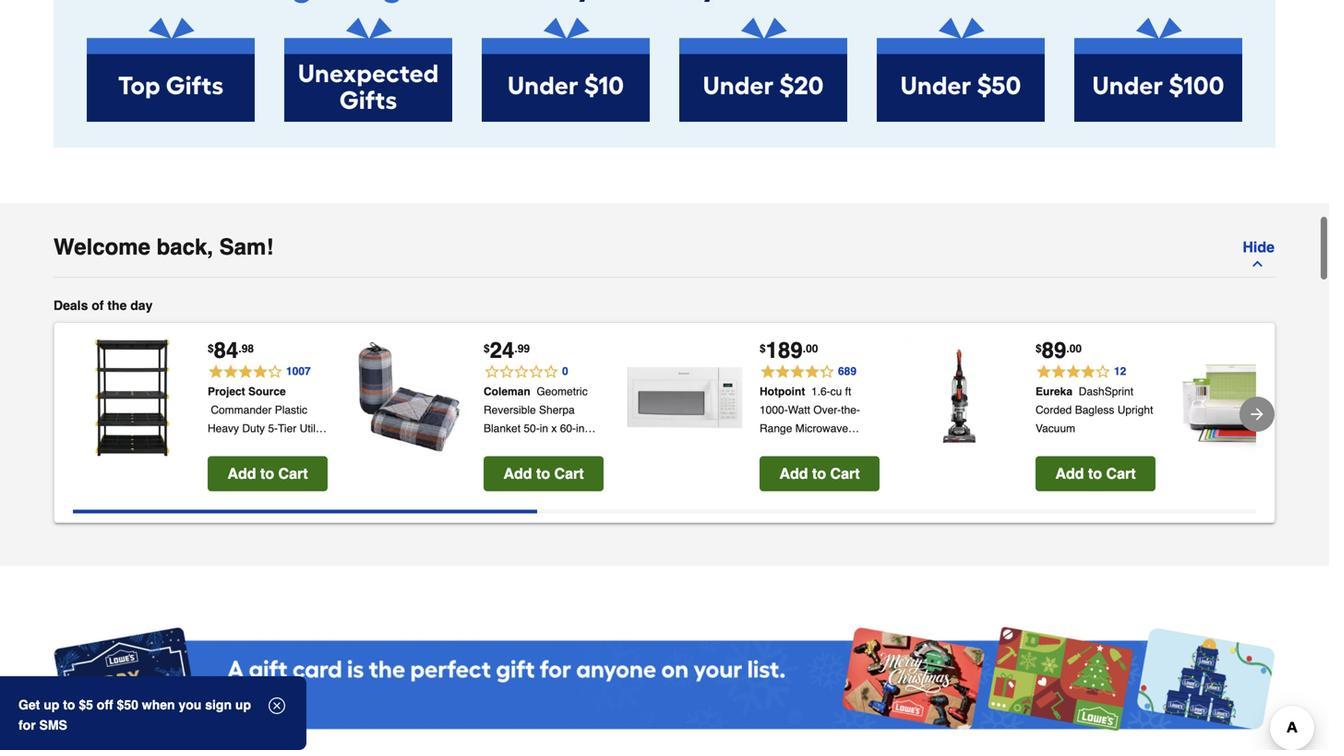 Task type: vqa. For each thing, say whether or not it's contained in the screenshot.
the $ related to $ 64 . 98
no



Task type: describe. For each thing, give the bounding box(es) containing it.
$ 84 . 98
[[208, 338, 254, 363]]

get up to $5 off $50 when you sign up for sms
[[18, 698, 251, 733]]

unexpected gifts. image
[[284, 17, 452, 122]]

in left d
[[224, 459, 232, 472]]

geometric reversible sherpa blanket 50-in x 60-in navy blue polyester
[[484, 385, 588, 454]]

range
[[760, 422, 792, 435]]

project
[[208, 385, 245, 398]]

sign
[[205, 698, 232, 713]]

under 100 dollars. image
[[1075, 17, 1243, 122]]

utility
[[300, 422, 327, 435]]

over-
[[814, 404, 841, 417]]

dashsprint corded bagless upright vacuum image
[[901, 338, 1021, 458]]

$ for 24
[[484, 343, 490, 355]]

source
[[248, 385, 286, 398]]

x inside geometric reversible sherpa blanket 50-in x 60-in navy blue polyester
[[551, 422, 557, 435]]

to for 89
[[1088, 465, 1102, 482]]

(48-
[[276, 441, 296, 454]]

w
[[307, 441, 318, 454]]

!
[[266, 234, 274, 260]]

under 20 dollars. image
[[679, 17, 847, 122]]

to for 24
[[536, 465, 550, 482]]

add to cart for 89
[[1056, 465, 1136, 482]]

(white)
[[760, 441, 795, 454]]

to inside get up to $5 off $50 when you sign up for sms
[[63, 698, 75, 713]]

50-
[[524, 422, 540, 435]]

add to cart for 189
[[780, 465, 860, 482]]

$50
[[117, 698, 138, 713]]

welcome
[[54, 234, 150, 260]]

reversible
[[484, 404, 536, 417]]

the
[[107, 298, 127, 313]]

plastic
[[275, 404, 307, 417]]

$ for 189
[[760, 343, 766, 355]]

72-
[[255, 459, 271, 472]]

commander
[[211, 404, 272, 417]]

get great gifts for everyone on your list in the gift zone. image
[[54, 0, 1276, 17]]

microwave
[[795, 422, 848, 435]]

shelving
[[208, 441, 250, 454]]

chevron up image
[[1250, 257, 1265, 271]]

2 vertical spatial x
[[247, 459, 252, 472]]

a gift card is the perfect gift for anyone on your list. shop now. image
[[54, 622, 1276, 739]]

upright
[[1118, 404, 1153, 417]]

cart for 189
[[830, 465, 860, 482]]

add to cart button for 24
[[484, 456, 604, 491]]

under 50 dollars. image
[[877, 17, 1045, 122]]

add to cart button for 89
[[1036, 456, 1156, 491]]

2 up from the left
[[235, 698, 251, 713]]

sherpa
[[539, 404, 575, 417]]

189
[[766, 338, 803, 363]]

$ for 89
[[1036, 343, 1042, 355]]

. for 84
[[239, 343, 242, 355]]

champagne plastic craft cutting machine (8-pack) image
[[1177, 338, 1297, 458]]

1 vertical spatial x
[[321, 441, 327, 454]]

deals
[[54, 298, 88, 313]]

84
[[214, 338, 239, 363]]

you
[[179, 698, 202, 713]]

watt
[[788, 404, 810, 417]]

commander plastic heavy duty 5-tier utility shelving unit (48-in w x 20-in d x 72-in h), black image
[[73, 338, 193, 458]]

corded
[[1036, 404, 1072, 417]]

20-
[[208, 459, 224, 472]]

top gifts. image
[[87, 17, 255, 122]]

to for 189
[[812, 465, 826, 482]]

sam
[[219, 234, 266, 260]]

hide
[[1243, 239, 1275, 256]]

add for 84
[[228, 465, 256, 482]]

navy
[[484, 441, 509, 454]]

1 up from the left
[[44, 698, 59, 713]]

in left w
[[296, 441, 304, 454]]

1000-
[[760, 404, 788, 417]]

89
[[1042, 338, 1067, 363]]

h),
[[283, 459, 298, 472]]



Task type: locate. For each thing, give the bounding box(es) containing it.
under 10 dollars. image
[[482, 17, 650, 122]]

2 00 from the left
[[1070, 343, 1082, 355]]

add to cart button for 84
[[208, 456, 328, 491]]

to
[[260, 465, 274, 482], [536, 465, 550, 482], [812, 465, 826, 482], [1088, 465, 1102, 482], [63, 698, 75, 713]]

3 add to cart from the left
[[780, 465, 860, 482]]

add down vacuum
[[1056, 465, 1084, 482]]

x right d
[[247, 459, 252, 472]]

2 add to cart button from the left
[[484, 456, 604, 491]]

hotpoint
[[760, 385, 805, 398]]

00 right 189
[[806, 343, 818, 355]]

blue
[[512, 441, 534, 454]]

. up "coleman"
[[515, 343, 518, 355]]

$ inside $ 24 . 99
[[484, 343, 490, 355]]

add to cart button
[[208, 456, 328, 491], [484, 456, 604, 491], [760, 456, 880, 491], [1036, 456, 1156, 491]]

to left h),
[[260, 465, 274, 482]]

tier
[[278, 422, 297, 435]]

1.6-cu ft 1000-watt over-the- range microwave (white)
[[760, 385, 860, 454]]

cart down the (48- on the left of the page
[[278, 465, 308, 482]]

cart for 84
[[278, 465, 308, 482]]

1 horizontal spatial 00
[[1070, 343, 1082, 355]]

add for 24
[[504, 465, 532, 482]]

$ inside $ 84 . 98
[[208, 343, 214, 355]]

add down blue
[[504, 465, 532, 482]]

99
[[518, 343, 530, 355]]

1 00 from the left
[[806, 343, 818, 355]]

. inside $ 24 . 99
[[515, 343, 518, 355]]

polyester
[[537, 441, 583, 454]]

add to cart down unit
[[228, 465, 308, 482]]

0 vertical spatial x
[[551, 422, 557, 435]]

bagless
[[1075, 404, 1115, 417]]

for
[[18, 718, 36, 733]]

eureka
[[1036, 385, 1073, 398]]

00 for 89
[[1070, 343, 1082, 355]]

to left $5
[[63, 698, 75, 713]]

cart down microwave
[[830, 465, 860, 482]]

add to cart for 24
[[504, 465, 584, 482]]

add to cart down vacuum
[[1056, 465, 1136, 482]]

add to cart button down polyester
[[484, 456, 604, 491]]

1 $ from the left
[[208, 343, 214, 355]]

geometric reversible sherpa blanket 50-in x 60-in navy blue polyester image
[[349, 338, 469, 458]]

add right 20-
[[228, 465, 256, 482]]

cart down polyester
[[554, 465, 584, 482]]

$ 89 . 00
[[1036, 338, 1082, 363]]

when
[[142, 698, 175, 713]]

project source commander plastic heavy duty 5-tier utility shelving unit (48-in w x 20-in d x 72-in h), black
[[208, 385, 327, 491]]

coleman
[[484, 385, 531, 398]]

1 horizontal spatial x
[[321, 441, 327, 454]]

to for 84
[[260, 465, 274, 482]]

add to cart button down vacuum
[[1036, 456, 1156, 491]]

1 add to cart button from the left
[[208, 456, 328, 491]]

unit
[[253, 441, 273, 454]]

add
[[228, 465, 256, 482], [504, 465, 532, 482], [780, 465, 808, 482], [1056, 465, 1084, 482]]

black
[[208, 478, 235, 491]]

x right w
[[321, 441, 327, 454]]

$ left '99'
[[484, 343, 490, 355]]

add for 189
[[780, 465, 808, 482]]

3 add to cart button from the left
[[760, 456, 880, 491]]

98
[[242, 343, 254, 355]]

off
[[97, 698, 113, 713]]

add to cart button down unit
[[208, 456, 328, 491]]

add down (white)
[[780, 465, 808, 482]]

00 inside $ 89 . 00
[[1070, 343, 1082, 355]]

. inside $ 84 . 98
[[239, 343, 242, 355]]

in down sherpa
[[540, 422, 548, 435]]

cu
[[831, 385, 842, 398]]

4 $ from the left
[[1036, 343, 1042, 355]]

x
[[551, 422, 557, 435], [321, 441, 327, 454], [247, 459, 252, 472]]

add to cart down microwave
[[780, 465, 860, 482]]

2 add from the left
[[504, 465, 532, 482]]

$ left the 98
[[208, 343, 214, 355]]

to down polyester
[[536, 465, 550, 482]]

the-
[[841, 404, 860, 417]]

add to cart for 84
[[228, 465, 308, 482]]

1 add to cart from the left
[[228, 465, 308, 482]]

4 add from the left
[[1056, 465, 1084, 482]]

24
[[490, 338, 515, 363]]

00
[[806, 343, 818, 355], [1070, 343, 1082, 355]]

1 horizontal spatial up
[[235, 698, 251, 713]]

up right sign
[[235, 698, 251, 713]]

add to cart button for 189
[[760, 456, 880, 491]]

deals of the day
[[54, 298, 153, 313]]

cart down upright
[[1106, 465, 1136, 482]]

add for 89
[[1056, 465, 1084, 482]]

in left h),
[[271, 459, 280, 472]]

00 for 189
[[806, 343, 818, 355]]

1 cart from the left
[[278, 465, 308, 482]]

. up project at the bottom of page
[[239, 343, 242, 355]]

to down microwave
[[812, 465, 826, 482]]

welcome back, sam !
[[54, 234, 274, 260]]

$ up hotpoint
[[760, 343, 766, 355]]

sms
[[39, 718, 67, 733]]

blanket
[[484, 422, 521, 435]]

cart
[[278, 465, 308, 482], [554, 465, 584, 482], [830, 465, 860, 482], [1106, 465, 1136, 482]]

. up hotpoint
[[803, 343, 806, 355]]

. up eureka
[[1067, 343, 1070, 355]]

. for 189
[[803, 343, 806, 355]]

3 add from the left
[[780, 465, 808, 482]]

of
[[92, 298, 104, 313]]

heavy
[[208, 422, 239, 435]]

. inside $ 89 . 00
[[1067, 343, 1070, 355]]

dashsprint corded bagless upright vacuum
[[1036, 385, 1153, 435]]

3 . from the left
[[803, 343, 806, 355]]

2 horizontal spatial x
[[551, 422, 557, 435]]

add to cart button down microwave
[[760, 456, 880, 491]]

duty
[[242, 422, 265, 435]]

. for 89
[[1067, 343, 1070, 355]]

$ inside $ 89 . 00
[[1036, 343, 1042, 355]]

scrollbar
[[73, 510, 537, 514]]

arrow right image
[[1248, 405, 1267, 424]]

0 horizontal spatial x
[[247, 459, 252, 472]]

get
[[18, 698, 40, 713]]

cart for 89
[[1106, 465, 1136, 482]]

4 cart from the left
[[1106, 465, 1136, 482]]

$ 24 . 99
[[484, 338, 530, 363]]

0 horizontal spatial up
[[44, 698, 59, 713]]

hide button
[[1242, 237, 1276, 271]]

.
[[239, 343, 242, 355], [515, 343, 518, 355], [803, 343, 806, 355], [1067, 343, 1070, 355]]

$ inside the $ 189 . 00
[[760, 343, 766, 355]]

1.6-cu ft 1000-watt over-the-range microwave (white) image
[[625, 338, 745, 458]]

$5
[[79, 698, 93, 713]]

1 add from the left
[[228, 465, 256, 482]]

dashsprint
[[1079, 385, 1134, 398]]

up
[[44, 698, 59, 713], [235, 698, 251, 713]]

to down bagless at the bottom of page
[[1088, 465, 1102, 482]]

2 $ from the left
[[484, 343, 490, 355]]

3 $ from the left
[[760, 343, 766, 355]]

4 add to cart button from the left
[[1036, 456, 1156, 491]]

in
[[540, 422, 548, 435], [576, 422, 585, 435], [296, 441, 304, 454], [224, 459, 232, 472], [271, 459, 280, 472]]

$ for 84
[[208, 343, 214, 355]]

$ 189 . 00
[[760, 338, 818, 363]]

5-
[[268, 422, 278, 435]]

. inside the $ 189 . 00
[[803, 343, 806, 355]]

2 cart from the left
[[554, 465, 584, 482]]

in up polyester
[[576, 422, 585, 435]]

1 . from the left
[[239, 343, 242, 355]]

4 . from the left
[[1067, 343, 1070, 355]]

60-
[[560, 422, 576, 435]]

$
[[208, 343, 214, 355], [484, 343, 490, 355], [760, 343, 766, 355], [1036, 343, 1042, 355]]

cart for 24
[[554, 465, 584, 482]]

geometric
[[537, 385, 588, 398]]

00 right 89
[[1070, 343, 1082, 355]]

1.6-
[[811, 385, 831, 398]]

3 cart from the left
[[830, 465, 860, 482]]

2 add to cart from the left
[[504, 465, 584, 482]]

up up the sms
[[44, 698, 59, 713]]

x left the '60-'
[[551, 422, 557, 435]]

ft
[[845, 385, 851, 398]]

day
[[130, 298, 153, 313]]

add to cart down polyester
[[504, 465, 584, 482]]

d
[[235, 459, 243, 472]]

back,
[[157, 234, 213, 260]]

add to cart
[[228, 465, 308, 482], [504, 465, 584, 482], [780, 465, 860, 482], [1056, 465, 1136, 482]]

2 . from the left
[[515, 343, 518, 355]]

4 add to cart from the left
[[1056, 465, 1136, 482]]

. for 24
[[515, 343, 518, 355]]

$ up eureka
[[1036, 343, 1042, 355]]

00 inside the $ 189 . 00
[[806, 343, 818, 355]]

0 horizontal spatial 00
[[806, 343, 818, 355]]

vacuum
[[1036, 422, 1076, 435]]



